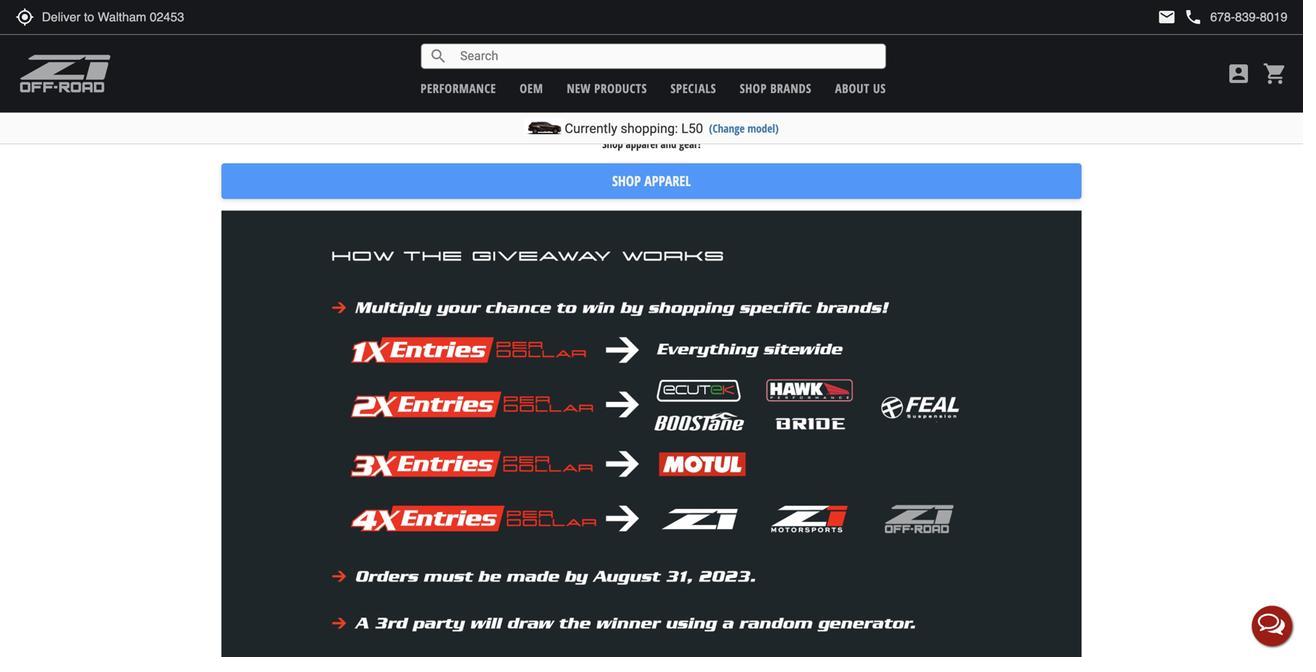 Task type: describe. For each thing, give the bounding box(es) containing it.
and
[[661, 137, 677, 151]]

new products
[[567, 80, 647, 97]]

shop apparel
[[612, 172, 691, 191]]

shop apparel link
[[222, 163, 1082, 199]]

Search search field
[[448, 44, 885, 68]]

model)
[[748, 121, 779, 136]]

shopping:
[[621, 121, 678, 136]]

my_location
[[16, 8, 34, 26]]

0 vertical spatial shop
[[740, 80, 767, 97]]

shop z1 motorsports now button
[[222, 40, 1082, 76]]

have
[[566, 100, 609, 132]]

phone
[[1184, 8, 1203, 26]]

products
[[594, 80, 647, 97]]

infiniti?
[[723, 100, 794, 132]]

specials
[[671, 80, 716, 97]]

shop brands link
[[740, 80, 812, 97]]

apparel
[[644, 172, 691, 191]]

don't
[[510, 100, 560, 132]]

phone link
[[1184, 8, 1288, 26]]

mail link
[[1158, 8, 1176, 26]]

oem
[[520, 80, 543, 97]]

about
[[835, 80, 870, 97]]



Task type: vqa. For each thing, say whether or not it's contained in the screenshot.
Suspension
no



Task type: locate. For each thing, give the bounding box(es) containing it.
apparel
[[626, 137, 658, 151]]

z1
[[610, 48, 623, 67]]

shop z1 motorsports now link
[[222, 40, 1082, 76]]

shop
[[578, 48, 607, 67], [612, 172, 641, 191]]

l50
[[681, 121, 703, 136]]

shop brands
[[740, 80, 812, 97]]

about us link
[[835, 80, 886, 97]]

shop
[[740, 80, 767, 97], [602, 137, 623, 151]]

1 vertical spatial shop
[[602, 137, 623, 151]]

account_box link
[[1223, 61, 1255, 86]]

1 horizontal spatial shop
[[612, 172, 641, 191]]

performance link
[[421, 80, 496, 97]]

us
[[873, 80, 886, 97]]

or
[[698, 100, 717, 132]]

shop down currently
[[602, 137, 623, 151]]

0 horizontal spatial shop
[[578, 48, 607, 67]]

new
[[567, 80, 591, 97]]

(change model) link
[[709, 121, 779, 136]]

shop down apparel
[[612, 172, 641, 191]]

currently
[[565, 121, 617, 136]]

shop left the 'z1'
[[578, 48, 607, 67]]

shop up "infiniti?"
[[740, 80, 767, 97]]

mail
[[1158, 8, 1176, 26]]

gear!
[[679, 137, 701, 151]]

shop for shop z1 motorsports now
[[578, 48, 607, 67]]

0 horizontal spatial shop
[[602, 137, 623, 151]]

account_box
[[1227, 61, 1251, 86]]

a
[[615, 100, 626, 132]]

(change
[[709, 121, 745, 136]]

1 vertical spatial shop
[[612, 172, 641, 191]]

shop inside don't have a nissan or infiniti? shop apparel and gear!
[[602, 137, 623, 151]]

don't have a nissan or infiniti? shop apparel and gear!
[[510, 100, 794, 151]]

oem link
[[520, 80, 543, 97]]

mail phone
[[1158, 8, 1203, 26]]

search
[[429, 47, 448, 66]]

shopping_cart link
[[1259, 61, 1288, 86]]

motorsports
[[626, 48, 694, 67]]

shop inside 'link'
[[612, 172, 641, 191]]

performance
[[421, 80, 496, 97]]

new products link
[[567, 80, 647, 97]]

brands
[[770, 80, 812, 97]]

shop z1 motorsports now
[[578, 48, 725, 67]]

shopping_cart
[[1263, 61, 1288, 86]]

shop for shop apparel
[[612, 172, 641, 191]]

about us
[[835, 80, 886, 97]]

now
[[697, 48, 725, 67]]

1 horizontal spatial shop
[[740, 80, 767, 97]]

0 vertical spatial shop
[[578, 48, 607, 67]]

nissan
[[632, 100, 692, 132]]

specials link
[[671, 80, 716, 97]]

shop apparel button
[[222, 163, 1082, 199]]

currently shopping: l50 (change model)
[[565, 121, 779, 136]]

z1 motorsports logo image
[[19, 54, 111, 93]]



